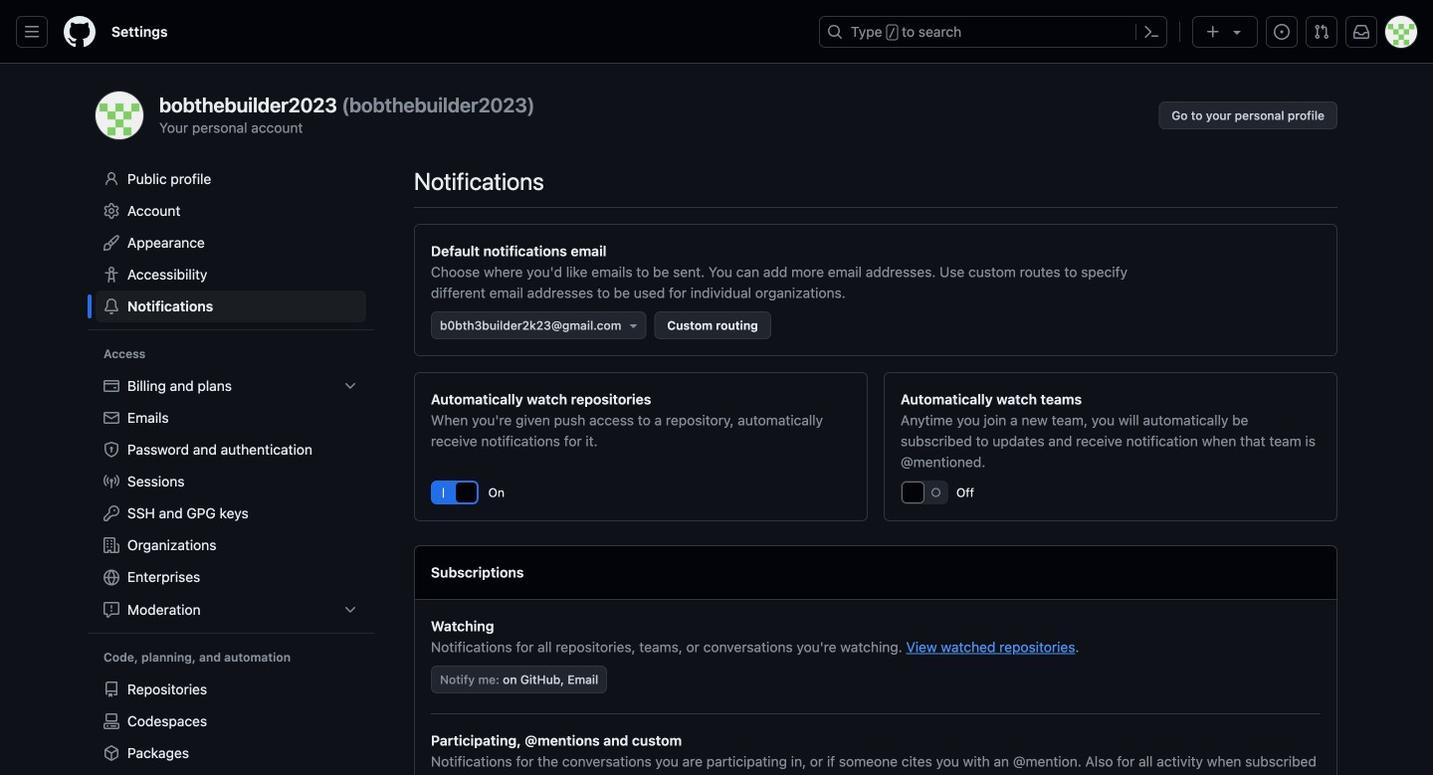 Task type: locate. For each thing, give the bounding box(es) containing it.
1 horizontal spatial triangle down image
[[1230, 24, 1246, 40]]

bell image
[[104, 299, 119, 315]]

shield lock image
[[104, 442, 119, 458]]

0 horizontal spatial triangle down image
[[626, 318, 642, 334]]

0 vertical spatial list
[[96, 370, 366, 626]]

broadcast image
[[104, 474, 119, 490]]

person image
[[104, 171, 119, 187]]

triangle down image
[[1230, 24, 1246, 40], [626, 318, 642, 334]]

notifications image
[[1354, 24, 1370, 40]]

1 vertical spatial list
[[96, 674, 366, 776]]

paintbrush image
[[104, 235, 119, 251]]

0 vertical spatial triangle down image
[[1230, 24, 1246, 40]]

plus image
[[1206, 24, 1222, 40]]

@bobthebuilder2023 image
[[96, 92, 143, 139]]

git pull request image
[[1314, 24, 1330, 40]]

list
[[96, 370, 366, 626], [96, 674, 366, 776]]

package image
[[104, 746, 119, 762]]

command palette image
[[1144, 24, 1160, 40]]

globe image
[[104, 570, 119, 586]]



Task type: vqa. For each thing, say whether or not it's contained in the screenshot.
4th the dot fill image from the bottom of the Explore element
no



Task type: describe. For each thing, give the bounding box(es) containing it.
key image
[[104, 506, 119, 522]]

repo image
[[104, 682, 119, 698]]

1 vertical spatial triangle down image
[[626, 318, 642, 334]]

codespaces image
[[104, 714, 119, 730]]

homepage image
[[64, 16, 96, 48]]

gear image
[[104, 203, 119, 219]]

mail image
[[104, 410, 119, 426]]

issue opened image
[[1275, 24, 1291, 40]]

accessibility image
[[104, 267, 119, 283]]

1 list from the top
[[96, 370, 366, 626]]

2 list from the top
[[96, 674, 366, 776]]

organization image
[[104, 538, 119, 554]]



